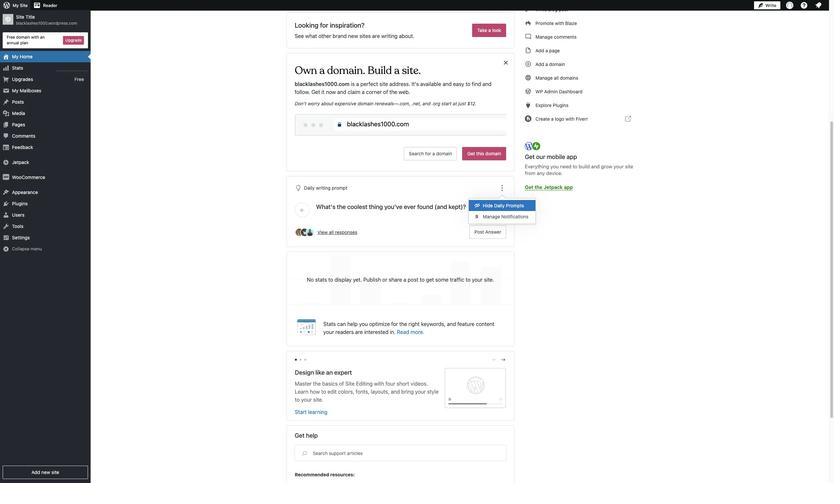 Task type: describe. For each thing, give the bounding box(es) containing it.
pages
[[12, 122, 25, 127]]

this
[[477, 151, 485, 157]]

get this domain
[[468, 151, 502, 157]]

open search image
[[296, 450, 313, 458]]

post answer link
[[470, 226, 507, 239]]

1 horizontal spatial jetpack
[[544, 184, 563, 190]]

create a logo with fiverr
[[536, 116, 589, 122]]

post
[[475, 229, 485, 235]]

domain inside button
[[486, 151, 502, 157]]

the for get the jetpack app
[[535, 184, 543, 190]]

search results element
[[287, 461, 515, 483]]

of inside "master the basics of site editing with four short videos. learn how to edit colors, fonts, layouts, and bring your style to your site."
[[339, 381, 344, 387]]

my for my site
[[13, 3, 19, 8]]

in.
[[390, 329, 396, 335]]

site inside is a perfect site address. it's available and easy to find and follow. get it now and claim a corner of the web.
[[380, 81, 388, 87]]

of inside is a perfect site address. it's available and easy to find and follow. get it now and claim a corner of the web.
[[384, 89, 388, 95]]

all for manage
[[555, 75, 559, 81]]

previous image
[[492, 357, 498, 363]]

all for view
[[329, 229, 334, 235]]

your down learn
[[301, 397, 312, 403]]

free domain with an annual plan
[[7, 35, 45, 45]]

or
[[383, 277, 388, 283]]

a left page
[[546, 48, 548, 53]]

manage your notifications image
[[815, 1, 823, 9]]

hide daily prompts button
[[469, 200, 536, 211]]

app
[[564, 184, 573, 190]]

you've
[[385, 204, 403, 211]]

a up address.
[[395, 64, 400, 77]]

and left the .org
[[423, 101, 431, 106]]

get the jetpack app
[[525, 184, 573, 190]]

start
[[442, 101, 452, 106]]

0 vertical spatial are
[[373, 33, 380, 39]]

take a look
[[478, 27, 502, 33]]

are inside 'stats can help you optimize for the right keywords, and feature content your readers are interested in.'
[[356, 329, 363, 335]]

look
[[493, 27, 502, 33]]

coolest
[[348, 204, 368, 211]]

start learning
[[295, 409, 328, 415]]

Search search field
[[313, 447, 505, 460]]

stats can help you optimize for the right keywords, and feature content your readers are interested in.
[[324, 321, 495, 335]]

1 horizontal spatial site.
[[402, 64, 421, 77]]

to down learn
[[295, 397, 300, 403]]

looking
[[295, 21, 319, 29]]

search for a domain link
[[404, 147, 457, 161]]

my home link
[[0, 51, 91, 62]]

.org
[[432, 101, 441, 106]]

write link
[[755, 0, 781, 11]]

prompts
[[506, 203, 525, 209]]

kept)?
[[449, 204, 466, 211]]

about.
[[399, 33, 415, 39]]

add for add a page
[[536, 48, 545, 53]]

mailboxes
[[20, 88, 41, 93]]

now
[[326, 89, 336, 95]]

settings
[[12, 235, 30, 240]]

just
[[459, 101, 466, 106]]

get for the
[[525, 184, 534, 190]]

manage for manage comments
[[536, 34, 553, 40]]

feedback
[[12, 144, 33, 150]]

manage comments
[[536, 34, 577, 40]]

posts
[[12, 99, 24, 105]]

upgrades
[[12, 76, 33, 82]]

0 vertical spatial new
[[348, 33, 358, 39]]

worry
[[308, 101, 320, 106]]

1 answered users image from the left
[[295, 228, 304, 237]]

you inside get our mobile app everything you need to build and grow your site from any device.
[[551, 164, 559, 170]]

jetpack inside jetpack link
[[12, 159, 29, 165]]

get for our
[[525, 153, 535, 160]]

collapse
[[12, 246, 29, 251]]

recommended
[[295, 472, 329, 478]]

my for my mailboxes
[[12, 88, 19, 93]]

with right 'logo' at the right top of the page
[[566, 116, 575, 122]]

img image for jetpack
[[3, 159, 9, 166]]

a right 'search'
[[433, 151, 435, 157]]

domain right 'search'
[[437, 151, 452, 157]]

style
[[427, 389, 439, 395]]

recommended resources
[[295, 472, 354, 478]]

daily writing prompt
[[304, 185, 348, 191]]

brand
[[333, 33, 347, 39]]

no stats to display yet. publish or share a post to get some traffic to your site.
[[307, 277, 495, 283]]

title
[[26, 14, 35, 20]]

promote with blaze link
[[525, 16, 639, 30]]

and right now
[[338, 89, 347, 95]]

traffic to your site.
[[450, 277, 495, 283]]

answered users image
[[306, 228, 314, 237]]

looking for inspiration?
[[295, 21, 365, 29]]

master the basics of site editing with four short videos. learn how to edit colors, fonts, layouts, and bring your style to your site.
[[295, 381, 439, 403]]

site inside "master the basics of site editing with four short videos. learn how to edit colors, fonts, layouts, and bring your style to your site."
[[346, 381, 355, 387]]

write blog post link
[[525, 3, 639, 16]]

a right share
[[404, 277, 407, 283]]

admin
[[545, 89, 558, 94]]

help
[[348, 321, 358, 327]]

show next prompt image
[[496, 207, 502, 213]]

1 vertical spatial an
[[326, 369, 333, 376]]

yet.
[[353, 277, 362, 283]]

for inside 'stats can help you optimize for the right keywords, and feature content your readers are interested in.'
[[392, 321, 398, 327]]

domain down corner
[[358, 101, 374, 106]]

highest hourly views 0 image
[[56, 67, 88, 71]]

collapse menu
[[12, 246, 42, 251]]

it
[[322, 89, 325, 95]]

readers
[[336, 329, 354, 335]]

expert
[[334, 369, 352, 376]]

2 answered users image from the left
[[300, 228, 309, 237]]

insert_drive_file image
[[525, 46, 532, 54]]

my for my home
[[12, 54, 19, 59]]

content
[[476, 321, 495, 327]]

follow.
[[295, 89, 310, 95]]

the for what's the coolest thing you've ever found (and kept)?
[[337, 204, 346, 211]]

posts link
[[0, 96, 91, 108]]

add a page link
[[525, 44, 639, 57]]

a left 'logo' at the right top of the page
[[552, 116, 554, 122]]

your inside get our mobile app everything you need to build and grow your site from any device.
[[614, 164, 624, 170]]

feature
[[458, 321, 475, 327]]

add a domain
[[536, 61, 566, 67]]

help image
[[801, 1, 809, 9]]

our
[[537, 153, 546, 160]]

see
[[295, 33, 304, 39]]

prompt
[[332, 185, 348, 191]]

daily inside button
[[495, 203, 505, 209]]

manage all domains link
[[525, 71, 639, 84]]

stats for stats
[[12, 65, 23, 71]]

site inside get our mobile app everything you need to build and grow your site from any device.
[[626, 164, 634, 170]]

0 vertical spatial plugins
[[553, 102, 569, 108]]

colors,
[[338, 389, 354, 395]]

your down videos.
[[415, 389, 426, 395]]

plugins link
[[0, 198, 91, 209]]

the inside 'stats can help you optimize for the right keywords, and feature content your readers are interested in.'
[[400, 321, 408, 327]]

edit image
[[525, 5, 532, 13]]

layouts,
[[371, 389, 390, 395]]

like
[[316, 369, 325, 376]]

promote
[[536, 20, 554, 26]]

my mailboxes
[[12, 88, 41, 93]]

found
[[418, 204, 434, 211]]

basics
[[322, 381, 338, 387]]

read more.
[[397, 329, 425, 335]]

grow
[[602, 164, 613, 170]]

available
[[421, 81, 442, 87]]

page
[[550, 48, 560, 53]]

menu containing hide daily prompts
[[469, 199, 536, 224]]

a right is
[[357, 81, 359, 87]]

logo
[[555, 116, 565, 122]]

site inside "link"
[[51, 470, 59, 475]]

view
[[318, 229, 328, 235]]

can
[[338, 321, 346, 327]]

(and
[[435, 204, 448, 211]]

a left look
[[489, 27, 491, 33]]



Task type: locate. For each thing, give the bounding box(es) containing it.
new inside add new site "link"
[[41, 470, 50, 475]]

add for add new site
[[32, 470, 40, 475]]

to left the get
[[420, 277, 425, 283]]

media
[[12, 110, 25, 116]]

the up read
[[400, 321, 408, 327]]

an inside free domain with an annual plan
[[40, 35, 45, 40]]

and down four
[[391, 389, 400, 395]]

1 horizontal spatial an
[[326, 369, 333, 376]]

site title blacklashes1000.wordpress.com
[[16, 14, 77, 26]]

domain up annual plan
[[16, 35, 30, 40]]

add a page
[[536, 48, 560, 53]]

don't
[[295, 101, 307, 106]]

answered users image left view at the top left
[[300, 228, 309, 237]]

stats for stats can help you optimize for the right keywords, and feature content your readers are interested in.
[[324, 321, 336, 327]]

all inside view all responses link
[[329, 229, 334, 235]]

1 horizontal spatial you
[[551, 164, 559, 170]]

annual plan
[[7, 40, 28, 45]]

all inside manage all domains link
[[555, 75, 559, 81]]

manage inside manage all domains link
[[536, 75, 553, 81]]

show previous prompt image
[[299, 207, 305, 213]]

stats down 'my home'
[[12, 65, 23, 71]]

tooltip
[[469, 195, 536, 224]]

create
[[536, 116, 550, 122]]

2 vertical spatial site
[[51, 470, 59, 475]]

1 vertical spatial add
[[536, 61, 545, 67]]

the inside "master the basics of site editing with four short videos. learn how to edit colors, fonts, layouts, and bring your style to your site."
[[313, 381, 321, 387]]

plugins up users
[[12, 201, 28, 206]]

1 horizontal spatial post
[[559, 7, 569, 12]]

a
[[489, 27, 491, 33], [546, 48, 548, 53], [546, 61, 548, 67], [320, 64, 325, 77], [395, 64, 400, 77], [357, 81, 359, 87], [362, 89, 365, 95], [552, 116, 554, 122], [433, 151, 435, 157], [404, 277, 407, 283]]

site up title
[[20, 3, 28, 8]]

toggle menu image
[[499, 184, 507, 192]]

manage for manage all domains
[[536, 75, 553, 81]]

to left edit
[[321, 389, 326, 395]]

0 vertical spatial site
[[20, 3, 28, 8]]

0 vertical spatial my
[[13, 3, 19, 8]]

with down 'blacklashes1000.wordpress.com'
[[31, 35, 39, 40]]

site
[[20, 3, 28, 8], [16, 14, 24, 20], [346, 381, 355, 387]]

an down 'blacklashes1000.wordpress.com'
[[40, 35, 45, 40]]

an
[[40, 35, 45, 40], [326, 369, 333, 376]]

1 horizontal spatial of
[[384, 89, 388, 95]]

the inside is a perfect site address. it's available and easy to find and follow. get it now and claim a corner of the web.
[[390, 89, 398, 95]]

read more. link
[[397, 329, 425, 335]]

1 vertical spatial site.
[[313, 397, 323, 403]]

get left our on the right top of page
[[525, 153, 535, 160]]

pager controls element
[[295, 357, 507, 363]]

add new site
[[32, 470, 59, 475]]

are right sites
[[373, 33, 380, 39]]

0 horizontal spatial site.
[[313, 397, 323, 403]]

2 vertical spatial site
[[346, 381, 355, 387]]

site. inside "master the basics of site editing with four short videos. learn how to edit colors, fonts, layouts, and bring your style to your site."
[[313, 397, 323, 403]]

site left title
[[16, 14, 24, 20]]

1 vertical spatial jetpack
[[544, 184, 563, 190]]

for for looking
[[320, 21, 329, 29]]

2 horizontal spatial for
[[426, 151, 432, 157]]

free down the highest hourly views 0 image
[[75, 76, 84, 82]]

you inside 'stats can help you optimize for the right keywords, and feature content your readers are interested in.'
[[359, 321, 368, 327]]

your
[[614, 164, 624, 170], [324, 329, 334, 335], [415, 389, 426, 395], [301, 397, 312, 403]]

all right view at the top left
[[329, 229, 334, 235]]

reader link
[[30, 0, 60, 11]]

1 vertical spatial post
[[408, 277, 419, 283]]

tools
[[12, 223, 23, 229]]

of up the don't worry about expensive domain renewals—.com, .net, and .org start at just $12.
[[384, 89, 388, 95]]

the up the how at bottom
[[313, 381, 321, 387]]

no
[[307, 277, 314, 283]]

0 vertical spatial manage
[[536, 34, 553, 40]]

img image
[[3, 159, 9, 166], [3, 174, 9, 181]]

editing
[[356, 381, 373, 387]]

1 vertical spatial are
[[356, 329, 363, 335]]

1 horizontal spatial site
[[380, 81, 388, 87]]

tooltip containing hide daily prompts
[[469, 195, 536, 224]]

add a domain link
[[525, 57, 639, 71]]

1 vertical spatial manage
[[536, 75, 553, 81]]

your inside 'stats can help you optimize for the right keywords, and feature content your readers are interested in.'
[[324, 329, 334, 335]]

are down help
[[356, 329, 363, 335]]

0 horizontal spatial site
[[51, 470, 59, 475]]

keywords,
[[421, 321, 446, 327]]

manage down promote
[[536, 34, 553, 40]]

other
[[319, 33, 332, 39]]

plugins up create a logo with fiverr
[[553, 102, 569, 108]]

0 horizontal spatial an
[[40, 35, 45, 40]]

post answer
[[475, 229, 502, 235]]

img image inside jetpack link
[[3, 159, 9, 166]]

and inside "master the basics of site editing with four short videos. learn how to edit colors, fonts, layouts, and bring your style to your site."
[[391, 389, 400, 395]]

of up the colors,
[[339, 381, 344, 387]]

0 vertical spatial for
[[320, 21, 329, 29]]

domain.
[[327, 64, 366, 77]]

post left the get
[[408, 277, 419, 283]]

jetpack
[[12, 159, 29, 165], [544, 184, 563, 190]]

resources
[[331, 472, 354, 478]]

1 horizontal spatial plugins
[[553, 102, 569, 108]]

add for add a domain
[[536, 61, 545, 67]]

0 horizontal spatial write
[[536, 7, 547, 12]]

0 horizontal spatial new
[[41, 470, 50, 475]]

to left build
[[573, 164, 578, 170]]

my left reader "link"
[[13, 3, 19, 8]]

more.
[[411, 329, 425, 335]]

2 manage from the top
[[536, 75, 553, 81]]

comments link
[[0, 130, 91, 142]]

1 horizontal spatial daily
[[495, 203, 505, 209]]

settings link
[[0, 232, 91, 243]]

corner
[[366, 89, 382, 95]]

0 vertical spatial img image
[[3, 159, 9, 166]]

you right help
[[359, 321, 368, 327]]

1 horizontal spatial are
[[373, 33, 380, 39]]

get inside get our mobile app everything you need to build and grow your site from any device.
[[525, 153, 535, 160]]

add
[[536, 48, 545, 53], [536, 61, 545, 67], [32, 470, 40, 475]]

domain up "manage all domains"
[[550, 61, 566, 67]]

the
[[390, 89, 398, 95], [535, 184, 543, 190], [337, 204, 346, 211], [400, 321, 408, 327], [313, 381, 321, 387]]

the down from
[[535, 184, 543, 190]]

get
[[426, 277, 434, 283]]

your right grow
[[614, 164, 624, 170]]

0 horizontal spatial all
[[329, 229, 334, 235]]

jetpack down any device.
[[544, 184, 563, 190]]

to
[[466, 81, 471, 87], [573, 164, 578, 170], [329, 277, 334, 283], [420, 277, 425, 283], [321, 389, 326, 395], [295, 397, 300, 403]]

search
[[409, 151, 424, 157]]

wp admin dashboard
[[536, 89, 583, 94]]

stats left can
[[324, 321, 336, 327]]

site up the colors,
[[346, 381, 355, 387]]

0 vertical spatial site.
[[402, 64, 421, 77]]

next image
[[501, 357, 507, 363]]

1 vertical spatial img image
[[3, 174, 9, 181]]

a right claim
[[362, 89, 365, 95]]

2 vertical spatial my
[[12, 88, 19, 93]]

and inside 'stats can help you optimize for the right keywords, and feature content your readers are interested in.'
[[447, 321, 456, 327]]

menu
[[31, 246, 42, 251]]

1 vertical spatial new
[[41, 470, 50, 475]]

perfect
[[361, 81, 378, 87]]

0 vertical spatial of
[[384, 89, 388, 95]]

0 horizontal spatial stats
[[12, 65, 23, 71]]

img image for woocommerce
[[3, 174, 9, 181]]

0 horizontal spatial daily
[[304, 185, 315, 191]]

site inside site title blacklashes1000.wordpress.com
[[16, 14, 24, 20]]

an right like on the left
[[326, 369, 333, 376]]

learn
[[295, 389, 309, 395]]

1 horizontal spatial all
[[555, 75, 559, 81]]

.net,
[[412, 101, 422, 106]]

dismiss domain name promotion image
[[503, 59, 509, 67]]

about
[[321, 101, 334, 106]]

0 horizontal spatial jetpack
[[12, 159, 29, 165]]

design like an expert
[[295, 369, 352, 376]]

1 vertical spatial site
[[16, 14, 24, 20]]

1 vertical spatial you
[[359, 321, 368, 327]]

None search field
[[295, 446, 507, 461]]

writing left about.
[[382, 33, 398, 39]]

1 horizontal spatial new
[[348, 33, 358, 39]]

0 vertical spatial writing
[[382, 33, 398, 39]]

0 vertical spatial daily
[[304, 185, 315, 191]]

1 vertical spatial of
[[339, 381, 344, 387]]

and right find
[[483, 81, 492, 87]]

0 vertical spatial site
[[380, 81, 388, 87]]

blacklashes1000.com
[[295, 81, 350, 87]]

to inside is a perfect site address. it's available and easy to find and follow. get it now and claim a corner of the web.
[[466, 81, 471, 87]]

and inside get our mobile app everything you need to build and grow your site from any device.
[[592, 164, 600, 170]]

get inside is a perfect site address. it's available and easy to find and follow. get it now and claim a corner of the web.
[[312, 89, 320, 95]]

writing left 'prompt'
[[316, 185, 331, 191]]

site. down the how at bottom
[[313, 397, 323, 403]]

my inside "link"
[[12, 88, 19, 93]]

1 horizontal spatial for
[[392, 321, 398, 327]]

img image inside woocommerce link
[[3, 174, 9, 181]]

build
[[368, 64, 392, 77]]

for for search
[[426, 151, 432, 157]]

comments
[[12, 133, 35, 139]]

and right build
[[592, 164, 600, 170]]

0 vertical spatial post
[[559, 7, 569, 12]]

1 vertical spatial free
[[75, 76, 84, 82]]

wp
[[536, 89, 543, 94]]

with left blaze
[[556, 20, 565, 26]]

0 vertical spatial all
[[555, 75, 559, 81]]

1 img image from the top
[[3, 159, 9, 166]]

domain right this
[[486, 151, 502, 157]]

appearance
[[12, 189, 38, 195]]

with inside free domain with an annual plan
[[31, 35, 39, 40]]

jetpack down feedback
[[12, 159, 29, 165]]

master
[[295, 381, 312, 387]]

and left feature at right bottom
[[447, 321, 456, 327]]

0 vertical spatial add
[[536, 48, 545, 53]]

1 vertical spatial writing
[[316, 185, 331, 191]]

1 vertical spatial site
[[626, 164, 634, 170]]

1 vertical spatial stats
[[324, 321, 336, 327]]

post right the blog in the top right of the page
[[559, 7, 569, 12]]

0 horizontal spatial you
[[359, 321, 368, 327]]

1 vertical spatial my
[[12, 54, 19, 59]]

1 horizontal spatial writing
[[382, 33, 398, 39]]

0 vertical spatial an
[[40, 35, 45, 40]]

a down add a page
[[546, 61, 548, 67]]

0 horizontal spatial writing
[[316, 185, 331, 191]]

the down address.
[[390, 89, 398, 95]]

domain inside free domain with an annual plan
[[16, 35, 30, 40]]

domains
[[561, 75, 579, 81]]

users link
[[0, 209, 91, 221]]

a up the blacklashes1000.com on the left top
[[320, 64, 325, 77]]

my profile image
[[787, 2, 794, 9]]

manage inside manage comments "link"
[[536, 34, 553, 40]]

thing
[[369, 204, 383, 211]]

at
[[453, 101, 457, 106]]

free inside free domain with an annual plan
[[7, 35, 15, 40]]

for right 'search'
[[426, 151, 432, 157]]

write for write
[[766, 3, 777, 8]]

own a domain. build a site.
[[295, 64, 421, 77]]

2 horizontal spatial site
[[626, 164, 634, 170]]

answered users image left answered users icon
[[295, 228, 304, 237]]

write left the blog in the top right of the page
[[536, 7, 547, 12]]

stats
[[12, 65, 23, 71], [324, 321, 336, 327]]

the for master the basics of site editing with four short videos. learn how to edit colors, fonts, layouts, and bring your style to your site.
[[313, 381, 321, 387]]

daily up 'show previous prompt' image
[[304, 185, 315, 191]]

get left it
[[312, 89, 320, 95]]

get inside button
[[468, 151, 476, 157]]

get our mobile app everything you need to build and grow your site from any device.
[[525, 153, 634, 176]]

need
[[561, 164, 572, 170]]

your left "readers" at the left bottom of the page
[[324, 329, 334, 335]]

is a perfect site address. it's available and easy to find and follow. get it now and claim a corner of the web.
[[295, 81, 492, 95]]

1 vertical spatial daily
[[495, 203, 505, 209]]

my up posts
[[12, 88, 19, 93]]

0 vertical spatial stats
[[12, 65, 23, 71]]

new
[[348, 33, 358, 39], [41, 470, 50, 475]]

to left find
[[466, 81, 471, 87]]

explore plugins
[[536, 102, 569, 108]]

0 horizontal spatial for
[[320, 21, 329, 29]]

1 horizontal spatial free
[[75, 76, 84, 82]]

0 vertical spatial free
[[7, 35, 15, 40]]

write for write blog post
[[536, 7, 547, 12]]

0 horizontal spatial of
[[339, 381, 344, 387]]

write left my profile icon
[[766, 3, 777, 8]]

woocommerce link
[[0, 172, 91, 183]]

for up other on the top of page
[[320, 21, 329, 29]]

answered users image
[[295, 228, 304, 237], [300, 228, 309, 237]]

the right what's
[[337, 204, 346, 211]]

manage
[[536, 34, 553, 40], [536, 75, 553, 81]]

create a logo with fiverr link
[[525, 112, 639, 125]]

2 vertical spatial add
[[32, 470, 40, 475]]

mode_comment image
[[525, 33, 532, 41]]

menu
[[469, 199, 536, 224]]

get down from
[[525, 184, 534, 190]]

2 vertical spatial for
[[392, 321, 398, 327]]

free for free domain with an annual plan
[[7, 35, 15, 40]]

free up annual plan
[[7, 35, 15, 40]]

0 vertical spatial jetpack
[[12, 159, 29, 165]]

site. up it's
[[402, 64, 421, 77]]

manage up wp
[[536, 75, 553, 81]]

2 img image from the top
[[3, 174, 9, 181]]

0 horizontal spatial are
[[356, 329, 363, 335]]

stats inside 'stats can help you optimize for the right keywords, and feature content your readers are interested in.'
[[324, 321, 336, 327]]

daily up manage notifications link
[[495, 203, 505, 209]]

1 vertical spatial all
[[329, 229, 334, 235]]

1 vertical spatial for
[[426, 151, 432, 157]]

get for this
[[468, 151, 476, 157]]

renewals—.com,
[[375, 101, 411, 106]]

for
[[320, 21, 329, 29], [426, 151, 432, 157], [392, 321, 398, 327]]

1 manage from the top
[[536, 34, 553, 40]]

you up any device.
[[551, 164, 559, 170]]

add inside "link"
[[32, 470, 40, 475]]

mobile app
[[547, 153, 578, 160]]

1 horizontal spatial stats
[[324, 321, 336, 327]]

to inside get our mobile app everything you need to build and grow your site from any device.
[[573, 164, 578, 170]]

with inside "master the basics of site editing with four short videos. learn how to edit colors, fonts, layouts, and bring your style to your site."
[[374, 381, 384, 387]]

share
[[389, 277, 402, 283]]

and
[[443, 81, 452, 87], [483, 81, 492, 87], [338, 89, 347, 95], [423, 101, 431, 106], [592, 164, 600, 170], [447, 321, 456, 327], [391, 389, 400, 395]]

0 horizontal spatial post
[[408, 277, 419, 283]]

right
[[409, 321, 420, 327]]

to right stats
[[329, 277, 334, 283]]

with up layouts,
[[374, 381, 384, 387]]

1 horizontal spatial write
[[766, 3, 777, 8]]

1 vertical spatial plugins
[[12, 201, 28, 206]]

0 vertical spatial you
[[551, 164, 559, 170]]

0 horizontal spatial free
[[7, 35, 15, 40]]

0 horizontal spatial plugins
[[12, 201, 28, 206]]

claim
[[348, 89, 361, 95]]

upgrade button
[[63, 36, 84, 45]]

and left easy
[[443, 81, 452, 87]]

responses
[[335, 229, 358, 235]]

$12.
[[468, 101, 477, 106]]

my left home
[[12, 54, 19, 59]]

all left domains
[[555, 75, 559, 81]]

search for a domain
[[409, 151, 452, 157]]

blaze
[[566, 20, 578, 26]]

for up in.
[[392, 321, 398, 327]]

get left this
[[468, 151, 476, 157]]

free for free
[[75, 76, 84, 82]]

hide daily prompts
[[483, 203, 525, 209]]

wordpress and jetpack app image
[[525, 141, 542, 151]]



Task type: vqa. For each thing, say whether or not it's contained in the screenshot.
thing
yes



